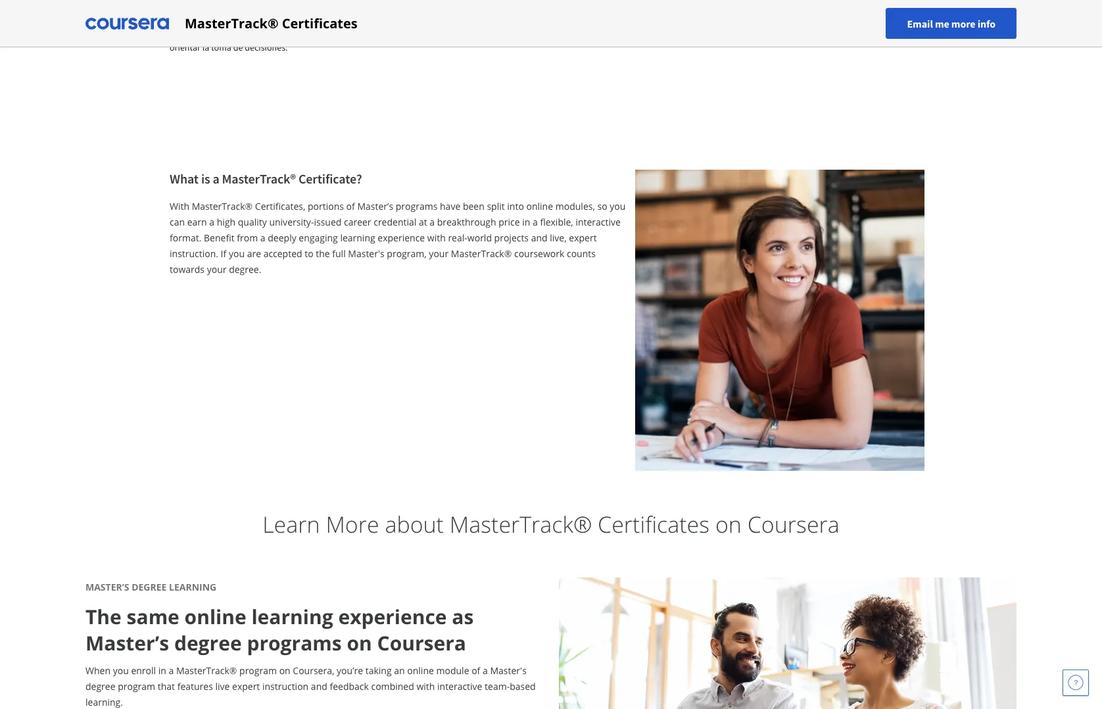 Task type: locate. For each thing, give the bounding box(es) containing it.
program down enroll
[[118, 680, 155, 693]]

2 vertical spatial you
[[113, 665, 129, 677]]

learn
[[263, 509, 320, 540]]

datos
[[436, 28, 458, 39]]

benefit
[[204, 232, 235, 244]]

0 vertical spatial degree
[[174, 630, 242, 657]]

degree inside the same online learning experience as master's degree programs on coursera
[[174, 630, 242, 657]]

issued
[[314, 216, 342, 228]]

programs
[[396, 200, 438, 212], [247, 630, 342, 657]]

1 horizontal spatial interactive
[[576, 216, 621, 228]]

deeply
[[268, 232, 297, 244]]

module
[[436, 665, 469, 677]]

a right is
[[213, 170, 220, 187]]

0 vertical spatial experience
[[378, 232, 425, 244]]

team-
[[485, 680, 510, 693]]

2 horizontal spatial online
[[527, 200, 553, 212]]

expert
[[569, 232, 597, 244], [232, 680, 260, 693]]

of right the "module"
[[472, 665, 480, 677]]

de
[[296, 28, 306, 39], [350, 28, 360, 39], [425, 28, 434, 39], [233, 41, 243, 53]]

0 vertical spatial your
[[429, 247, 449, 260]]

certificates
[[282, 14, 358, 32], [598, 509, 710, 540]]

el
[[400, 28, 407, 39]]

master's up team-
[[490, 665, 527, 677]]

and
[[531, 232, 548, 244], [311, 680, 328, 693]]

of
[[346, 200, 355, 212], [472, 665, 480, 677]]

0 horizontal spatial interactive
[[438, 680, 483, 693]]

in right 'price'
[[522, 216, 530, 228]]

y
[[214, 28, 219, 39], [394, 28, 398, 39]]

taking
[[366, 665, 392, 677]]

meses
[[176, 9, 202, 20]]

a
[[213, 170, 220, 187], [209, 216, 215, 228], [430, 216, 435, 228], [533, 216, 538, 228], [260, 232, 266, 244], [169, 665, 174, 677], [483, 665, 488, 677]]

master's
[[358, 200, 393, 212], [86, 581, 129, 594], [86, 630, 169, 657]]

and down coursera,
[[311, 680, 328, 693]]

1 vertical spatial expert
[[232, 680, 260, 693]]

1 horizontal spatial master's
[[490, 665, 527, 677]]

in up that
[[158, 665, 166, 677]]

degree inside 'when you enroll in a mastertrack® program on coursera, you're taking an online module of a master's degree program that features live expert instruction and feedback combined with interactive team-based learning.'
[[86, 680, 115, 693]]

you left enroll
[[113, 665, 129, 677]]

0 vertical spatial coursera
[[748, 509, 840, 540]]

master's inside with mastertrack® certificates, portions of master's programs have been split into online modules, so you can earn a high quality university-issued career credential at a breakthrough price in a flexible, interactive format. benefit from a deeply engaging learning experience with real-world projects and live, expert instruction. if you are accepted to the full master's program, your mastertrack® coursework counts towards your degree.
[[358, 200, 393, 212]]

1 horizontal spatial online
[[407, 665, 434, 677]]

and inside 'when you enroll in a mastertrack® program on coursera, you're taking an online module of a master's degree program that features live expert instruction and feedback combined with interactive team-based learning.'
[[311, 680, 328, 693]]

1 vertical spatial certificates
[[598, 509, 710, 540]]

1 vertical spatial program
[[118, 680, 155, 693]]

problemas
[[253, 28, 294, 39]]

master's inside with mastertrack® certificates, portions of master's programs have been split into online modules, so you can earn a high quality university-issued career credential at a breakthrough price in a flexible, interactive format. benefit from a deeply engaging learning experience with real-world projects and live, expert instruction. if you are accepted to the full master's program, your mastertrack® coursework counts towards your degree.
[[348, 247, 385, 260]]

same
[[127, 603, 179, 630]]

learning up coursera,
[[252, 603, 333, 630]]

master's
[[348, 247, 385, 260], [490, 665, 527, 677]]

1 horizontal spatial learning
[[340, 232, 375, 244]]

program,
[[387, 247, 427, 260]]

1 vertical spatial with
[[417, 680, 435, 693]]

online inside with mastertrack® certificates, portions of master's programs have been split into online modules, so you can earn a high quality university-issued career credential at a breakthrough price in a flexible, interactive format. benefit from a deeply engaging learning experience with real-world projects and live, expert instruction. if you are accepted to the full master's program, your mastertrack® coursework counts towards your degree.
[[527, 200, 553, 212]]

on
[[716, 509, 742, 540], [347, 630, 372, 657], [279, 665, 291, 677]]

learning inside the same online learning experience as master's degree programs on coursera
[[252, 603, 333, 630]]

online right an
[[407, 665, 434, 677]]

0 vertical spatial in
[[522, 216, 530, 228]]

0 horizontal spatial you
[[113, 665, 129, 677]]

counts
[[567, 247, 596, 260]]

y left el
[[394, 28, 398, 39]]

0 horizontal spatial program
[[118, 680, 155, 693]]

0 horizontal spatial online
[[185, 603, 246, 630]]

0 horizontal spatial learning
[[252, 603, 333, 630]]

1 vertical spatial master's
[[86, 581, 129, 594]]

2 vertical spatial on
[[279, 665, 291, 677]]

program
[[240, 665, 277, 677], [118, 680, 155, 693]]

and up coursework
[[531, 232, 548, 244]]

your down the real-
[[429, 247, 449, 260]]

1 horizontal spatial on
[[347, 630, 372, 657]]

0 vertical spatial you
[[610, 200, 626, 212]]

1 vertical spatial online
[[185, 603, 246, 630]]

programs up coursera,
[[247, 630, 342, 657]]

1 vertical spatial learning
[[252, 603, 333, 630]]

master's inside 'when you enroll in a mastertrack® program on coursera, you're taking an online module of a master's degree program that features live expert instruction and feedback combined with interactive team-based learning.'
[[490, 665, 527, 677]]

0 vertical spatial program
[[240, 665, 277, 677]]

1 vertical spatial on
[[347, 630, 372, 657]]

have
[[440, 200, 461, 212]]

been
[[463, 200, 485, 212]]

2 vertical spatial master's
[[86, 630, 169, 657]]

program up instruction
[[240, 665, 277, 677]]

a right from
[[260, 232, 266, 244]]

what is a mastertrack® certificate?
[[170, 170, 362, 187]]

interactive
[[576, 216, 621, 228], [438, 680, 483, 693]]

online up flexible,
[[527, 200, 553, 212]]

online inside 'when you enroll in a mastertrack® program on coursera, you're taking an online module of a master's degree program that features live expert instruction and feedback combined with interactive team-based learning.'
[[407, 665, 434, 677]]

1 vertical spatial experience
[[338, 603, 447, 630]]

interactive inside with mastertrack® certificates, portions of master's programs have been split into online modules, so you can earn a high quality university-issued career credential at a breakthrough price in a flexible, interactive format. benefit from a deeply engaging learning experience with real-world projects and live, expert instruction. if you are accepted to the full master's program, your mastertrack® coursework counts towards your degree.
[[576, 216, 621, 228]]

0 vertical spatial programs
[[396, 200, 438, 212]]

you right so
[[610, 200, 626, 212]]

mastertrack®
[[185, 14, 279, 32], [222, 170, 296, 187], [192, 200, 253, 212], [451, 247, 512, 260], [450, 509, 592, 540], [176, 665, 237, 677]]

1 vertical spatial your
[[207, 263, 227, 276]]

experience inside with mastertrack® certificates, portions of master's programs have been split into online modules, so you can earn a high quality university-issued career credential at a breakthrough price in a flexible, interactive format. benefit from a deeply engaging learning experience with real-world projects and live, expert instruction. if you are accepted to the full master's program, your mastertrack® coursework counts towards your degree.
[[378, 232, 425, 244]]

0 vertical spatial and
[[531, 232, 548, 244]]

with
[[427, 232, 446, 244], [417, 680, 435, 693]]

in inside 'when you enroll in a mastertrack® program on coursera, you're taking an online module of a master's degree program that features live expert instruction and feedback combined with interactive team-based learning.'
[[158, 665, 166, 677]]

0 horizontal spatial and
[[311, 680, 328, 693]]

so
[[598, 200, 608, 212]]

2 horizontal spatial on
[[716, 509, 742, 540]]

with right combined
[[417, 680, 435, 693]]

0 horizontal spatial coursera
[[377, 630, 466, 657]]

your
[[429, 247, 449, 260], [207, 263, 227, 276]]

estructurar y analizar problemas de decisiones de negocio y el uso de datos e información para orientar la toma de decisiones.
[[170, 28, 532, 53]]

0 horizontal spatial of
[[346, 200, 355, 212]]

1 horizontal spatial coursera
[[748, 509, 840, 540]]

0 horizontal spatial degree
[[86, 680, 115, 693]]

0 vertical spatial on
[[716, 509, 742, 540]]

modules,
[[556, 200, 595, 212]]

experience
[[378, 232, 425, 244], [338, 603, 447, 630]]

0 horizontal spatial expert
[[232, 680, 260, 693]]

1 vertical spatial master's
[[490, 665, 527, 677]]

interactive down so
[[576, 216, 621, 228]]

0 vertical spatial learning
[[340, 232, 375, 244]]

0 horizontal spatial on
[[279, 665, 291, 677]]

portions
[[308, 200, 344, 212]]

master's up career
[[358, 200, 393, 212]]

1 horizontal spatial you
[[229, 247, 245, 260]]

1 horizontal spatial expert
[[569, 232, 597, 244]]

coursera
[[748, 509, 840, 540], [377, 630, 466, 657]]

0 horizontal spatial master's
[[348, 247, 385, 260]]

interactive down the "module"
[[438, 680, 483, 693]]

coursera inside the same online learning experience as master's degree programs on coursera
[[377, 630, 466, 657]]

de down the analizar
[[233, 41, 243, 53]]

master's up enroll
[[86, 630, 169, 657]]

features
[[177, 680, 213, 693]]

master's degree learning
[[86, 581, 217, 594]]

what
[[170, 170, 199, 187]]

2 vertical spatial online
[[407, 665, 434, 677]]

help center image
[[1068, 675, 1084, 691]]

split
[[487, 200, 505, 212]]

1 vertical spatial programs
[[247, 630, 342, 657]]

1 vertical spatial of
[[472, 665, 480, 677]]

and inside with mastertrack® certificates, portions of master's programs have been split into online modules, so you can earn a high quality university-issued career credential at a breakthrough price in a flexible, interactive format. benefit from a deeply engaging learning experience with real-world projects and live, expert instruction. if you are accepted to the full master's program, your mastertrack® coursework counts towards your degree.
[[531, 232, 548, 244]]

online down learning
[[185, 603, 246, 630]]

0 vertical spatial master's
[[348, 247, 385, 260]]

0 vertical spatial master's
[[358, 200, 393, 212]]

expert inside with mastertrack® certificates, portions of master's programs have been split into online modules, so you can earn a high quality university-issued career credential at a breakthrough price in a flexible, interactive format. benefit from a deeply engaging learning experience with real-world projects and live, expert instruction. if you are accepted to the full master's program, your mastertrack® coursework counts towards your degree.
[[569, 232, 597, 244]]

0 vertical spatial of
[[346, 200, 355, 212]]

career
[[344, 216, 371, 228]]

expert right live at left
[[232, 680, 260, 693]]

online
[[527, 200, 553, 212], [185, 603, 246, 630], [407, 665, 434, 677]]

live,
[[550, 232, 567, 244]]

2 horizontal spatial you
[[610, 200, 626, 212]]

1 vertical spatial degree
[[86, 680, 115, 693]]

0 vertical spatial with
[[427, 232, 446, 244]]

experience inside the same online learning experience as master's degree programs on coursera
[[338, 603, 447, 630]]

programs up the at
[[396, 200, 438, 212]]

0 vertical spatial interactive
[[576, 216, 621, 228]]

orientar
[[170, 41, 201, 53]]

uso
[[409, 28, 423, 39]]

combined
[[371, 680, 414, 693]]

world
[[468, 232, 492, 244]]

6
[[170, 9, 175, 20]]

learning inside with mastertrack® certificates, portions of master's programs have been split into online modules, so you can earn a high quality university-issued career credential at a breakthrough price in a flexible, interactive format. benefit from a deeply engaging learning experience with real-world projects and live, expert instruction. if you are accepted to the full master's program, your mastertrack® coursework counts towards your degree.
[[340, 232, 375, 244]]

degree down when
[[86, 680, 115, 693]]

1 vertical spatial interactive
[[438, 680, 483, 693]]

programs inside with mastertrack® certificates, portions of master's programs have been split into online modules, so you can earn a high quality university-issued career credential at a breakthrough price in a flexible, interactive format. benefit from a deeply engaging learning experience with real-world projects and live, expert instruction. if you are accepted to the full master's program, your mastertrack® coursework counts towards your degree.
[[396, 200, 438, 212]]

more
[[326, 509, 379, 540]]

0 vertical spatial certificates
[[282, 14, 358, 32]]

you
[[610, 200, 626, 212], [229, 247, 245, 260], [113, 665, 129, 677]]

learning down career
[[340, 232, 375, 244]]

master's up the
[[86, 581, 129, 594]]

master's right full
[[348, 247, 385, 260]]

live
[[215, 680, 230, 693]]

0 horizontal spatial in
[[158, 665, 166, 677]]

1 horizontal spatial in
[[522, 216, 530, 228]]

degree
[[174, 630, 242, 657], [86, 680, 115, 693]]

an
[[394, 665, 405, 677]]

with inside with mastertrack® certificates, portions of master's programs have been split into online modules, so you can earn a high quality university-issued career credential at a breakthrough price in a flexible, interactive format. benefit from a deeply engaging learning experience with real-world projects and live, expert instruction. if you are accepted to the full master's program, your mastertrack® coursework counts towards your degree.
[[427, 232, 446, 244]]

1 vertical spatial in
[[158, 665, 166, 677]]

interactive inside 'when you enroll in a mastertrack® program on coursera, you're taking an online module of a master's degree program that features live expert instruction and feedback combined with interactive team-based learning.'
[[438, 680, 483, 693]]

1 horizontal spatial of
[[472, 665, 480, 677]]

programs inside the same online learning experience as master's degree programs on coursera
[[247, 630, 342, 657]]

experience up program,
[[378, 232, 425, 244]]

0 horizontal spatial certificates
[[282, 14, 358, 32]]

y up toma
[[214, 28, 219, 39]]

mastertrack® certificates
[[185, 14, 358, 32]]

degree.
[[229, 263, 261, 276]]

with left the real-
[[427, 232, 446, 244]]

0 horizontal spatial y
[[214, 28, 219, 39]]

1 horizontal spatial programs
[[396, 200, 438, 212]]

0 vertical spatial online
[[527, 200, 553, 212]]

master's inside the same online learning experience as master's degree programs on coursera
[[86, 630, 169, 657]]

you right if at the left top of page
[[229, 247, 245, 260]]

of up career
[[346, 200, 355, 212]]

1 horizontal spatial degree
[[174, 630, 242, 657]]

1 vertical spatial and
[[311, 680, 328, 693]]

on inside 'when you enroll in a mastertrack® program on coursera, you're taking an online module of a master's degree program that features live expert instruction and feedback combined with interactive team-based learning.'
[[279, 665, 291, 677]]

1 horizontal spatial y
[[394, 28, 398, 39]]

0 vertical spatial expert
[[569, 232, 597, 244]]

learning
[[340, 232, 375, 244], [252, 603, 333, 630]]

0 horizontal spatial programs
[[247, 630, 342, 657]]

degree up features
[[174, 630, 242, 657]]

expert up counts
[[569, 232, 597, 244]]

1 vertical spatial coursera
[[377, 630, 466, 657]]

learning
[[169, 581, 217, 594]]

as
[[452, 603, 474, 630]]

experience up an
[[338, 603, 447, 630]]

feedback
[[330, 680, 369, 693]]

1 horizontal spatial and
[[531, 232, 548, 244]]

breakthrough
[[437, 216, 496, 228]]

your down if at the left top of page
[[207, 263, 227, 276]]

to
[[305, 247, 314, 260]]



Task type: vqa. For each thing, say whether or not it's contained in the screenshot.
"Program" to the left
yes



Task type: describe. For each thing, give the bounding box(es) containing it.
the same online learning experience as master's degree programs on coursera
[[86, 603, 474, 657]]

1 horizontal spatial program
[[240, 665, 277, 677]]

a up that
[[169, 665, 174, 677]]

towards
[[170, 263, 205, 276]]

1 horizontal spatial your
[[429, 247, 449, 260]]

high
[[217, 216, 236, 228]]

learn more about mastertrack® certificates on coursera
[[263, 509, 840, 540]]

toma
[[211, 41, 231, 53]]

0 horizontal spatial your
[[207, 263, 227, 276]]

university-
[[269, 216, 314, 228]]

a up team-
[[483, 665, 488, 677]]

a right the at
[[430, 216, 435, 228]]

projects
[[494, 232, 529, 244]]

quality
[[238, 216, 267, 228]]

is
[[201, 170, 210, 187]]

with inside 'when you enroll in a mastertrack® program on coursera, you're taking an online module of a master's degree program that features live expert instruction and feedback combined with interactive team-based learning.'
[[417, 680, 435, 693]]

enroll
[[131, 665, 156, 677]]

1 vertical spatial you
[[229, 247, 245, 260]]

a left flexible,
[[533, 216, 538, 228]]

with mastertrack® certificates, portions of master's programs have been split into online modules, so you can earn a high quality university-issued career credential at a breakthrough price in a flexible, interactive format. benefit from a deeply engaging learning experience with real-world projects and live, expert instruction. if you are accepted to the full master's program, your mastertrack® coursework counts towards your degree.
[[170, 200, 626, 276]]

decisiones
[[308, 28, 348, 39]]

real-
[[448, 232, 468, 244]]

of inside 'when you enroll in a mastertrack® program on coursera, you're taking an online module of a master's degree program that features live expert instruction and feedback combined with interactive team-based learning.'
[[472, 665, 480, 677]]

online inside the same online learning experience as master's degree programs on coursera
[[185, 603, 246, 630]]

a left high
[[209, 216, 215, 228]]

can
[[170, 216, 185, 228]]

info
[[978, 17, 996, 30]]

with
[[170, 200, 190, 212]]

into
[[507, 200, 524, 212]]

earn
[[187, 216, 207, 228]]

certificates,
[[255, 200, 306, 212]]

full
[[332, 247, 346, 260]]

de left negocio
[[350, 28, 360, 39]]

email me more info button
[[886, 8, 1017, 39]]

email me more info
[[908, 17, 996, 30]]

email
[[908, 17, 933, 30]]

credential
[[374, 216, 417, 228]]

the
[[86, 603, 122, 630]]

engaging
[[299, 232, 338, 244]]

of inside with mastertrack® certificates, portions of master's programs have been split into online modules, so you can earn a high quality university-issued career credential at a breakthrough price in a flexible, interactive format. benefit from a deeply engaging learning experience with real-world projects and live, expert instruction. if you are accepted to the full master's program, your mastertrack® coursework counts towards your degree.
[[346, 200, 355, 212]]

flexible,
[[540, 216, 574, 228]]

información
[[466, 28, 513, 39]]

me
[[935, 17, 950, 30]]

coursera,
[[293, 665, 334, 677]]

la
[[202, 41, 209, 53]]

analizar
[[221, 28, 251, 39]]

you're
[[337, 665, 363, 677]]

1 horizontal spatial certificates
[[598, 509, 710, 540]]

learning.
[[86, 696, 123, 709]]

certificate?
[[299, 170, 362, 187]]

degree
[[132, 581, 167, 594]]

when you enroll in a mastertrack® program on coursera, you're taking an online module of a master's degree program that features live expert instruction and feedback combined with interactive team-based learning.
[[86, 665, 536, 709]]

2 y from the left
[[394, 28, 398, 39]]

de right uso
[[425, 28, 434, 39]]

mastertrack® inside 'when you enroll in a mastertrack® program on coursera, you're taking an online module of a master's degree program that features live expert instruction and feedback combined with interactive team-based learning.'
[[176, 665, 237, 677]]

format.
[[170, 232, 202, 244]]

expert inside 'when you enroll in a mastertrack® program on coursera, you're taking an online module of a master's degree program that features live expert instruction and feedback combined with interactive team-based learning.'
[[232, 680, 260, 693]]

negocio
[[362, 28, 392, 39]]

decisiones.
[[245, 41, 288, 53]]

on inside the same online learning experience as master's degree programs on coursera
[[347, 630, 372, 657]]

instruction
[[262, 680, 309, 693]]

if
[[221, 247, 226, 260]]

the
[[316, 247, 330, 260]]

e
[[459, 28, 464, 39]]

you inside 'when you enroll in a mastertrack® program on coursera, you're taking an online module of a master's degree program that features live expert instruction and feedback combined with interactive team-based learning.'
[[113, 665, 129, 677]]

1 y from the left
[[214, 28, 219, 39]]

estructurar
[[170, 28, 213, 39]]

when
[[86, 665, 111, 677]]

6 meses
[[170, 9, 202, 20]]

from
[[237, 232, 258, 244]]

about
[[385, 509, 444, 540]]

are
[[247, 247, 261, 260]]

para
[[515, 28, 532, 39]]

instruction.
[[170, 247, 218, 260]]

at
[[419, 216, 427, 228]]

accepted
[[264, 247, 302, 260]]

de left decisiones
[[296, 28, 306, 39]]

based
[[510, 680, 536, 693]]

coursework
[[514, 247, 565, 260]]

price
[[499, 216, 520, 228]]

more
[[952, 17, 976, 30]]

in inside with mastertrack® certificates, portions of master's programs have been split into online modules, so you can earn a high quality university-issued career credential at a breakthrough price in a flexible, interactive format. benefit from a deeply engaging learning experience with real-world projects and live, expert instruction. if you are accepted to the full master's program, your mastertrack® coursework counts towards your degree.
[[522, 216, 530, 228]]

coursera image
[[86, 13, 169, 34]]

that
[[158, 680, 175, 693]]



